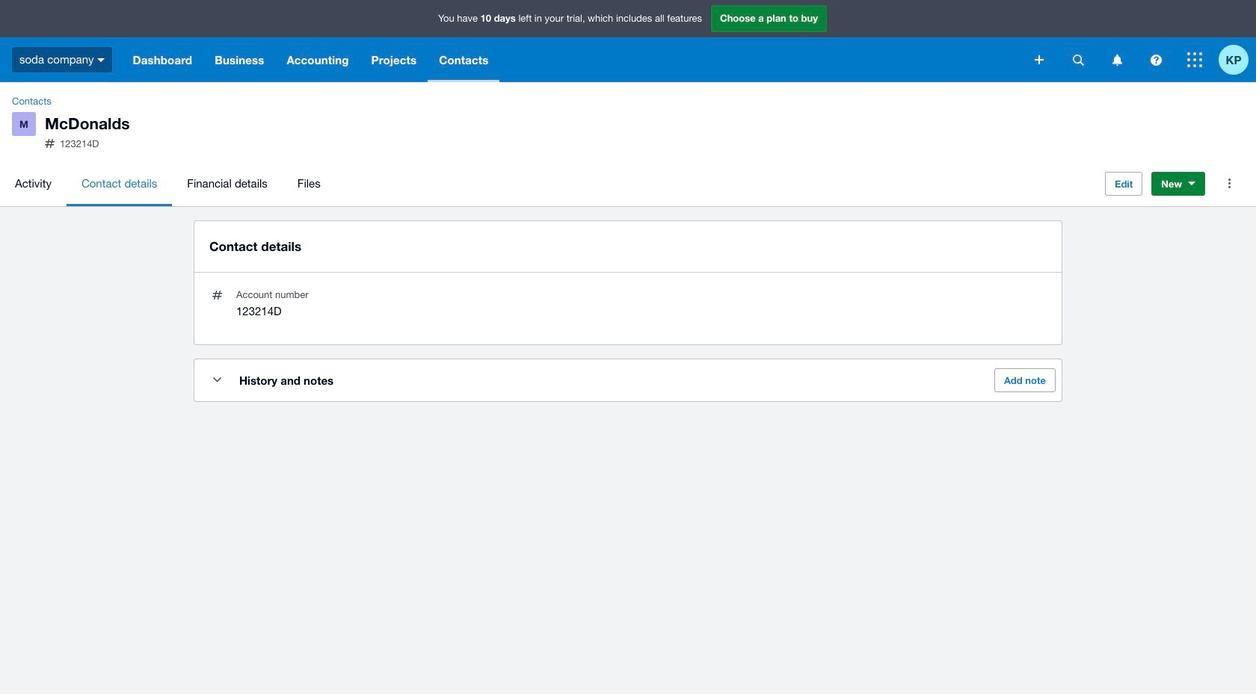 Task type: locate. For each thing, give the bounding box(es) containing it.
banner
[[0, 0, 1256, 82]]

svg image
[[1187, 52, 1202, 67], [98, 58, 105, 62]]

menu
[[0, 161, 1093, 206]]

svg image
[[1073, 54, 1084, 65], [1112, 54, 1122, 65], [1150, 54, 1162, 65], [1035, 55, 1044, 64]]



Task type: describe. For each thing, give the bounding box(es) containing it.
0 horizontal spatial svg image
[[98, 58, 105, 62]]

1 horizontal spatial svg image
[[1187, 52, 1202, 67]]

actions menu image
[[1214, 169, 1244, 199]]

toggle image
[[213, 378, 221, 383]]



Task type: vqa. For each thing, say whether or not it's contained in the screenshot.
checkbox
no



